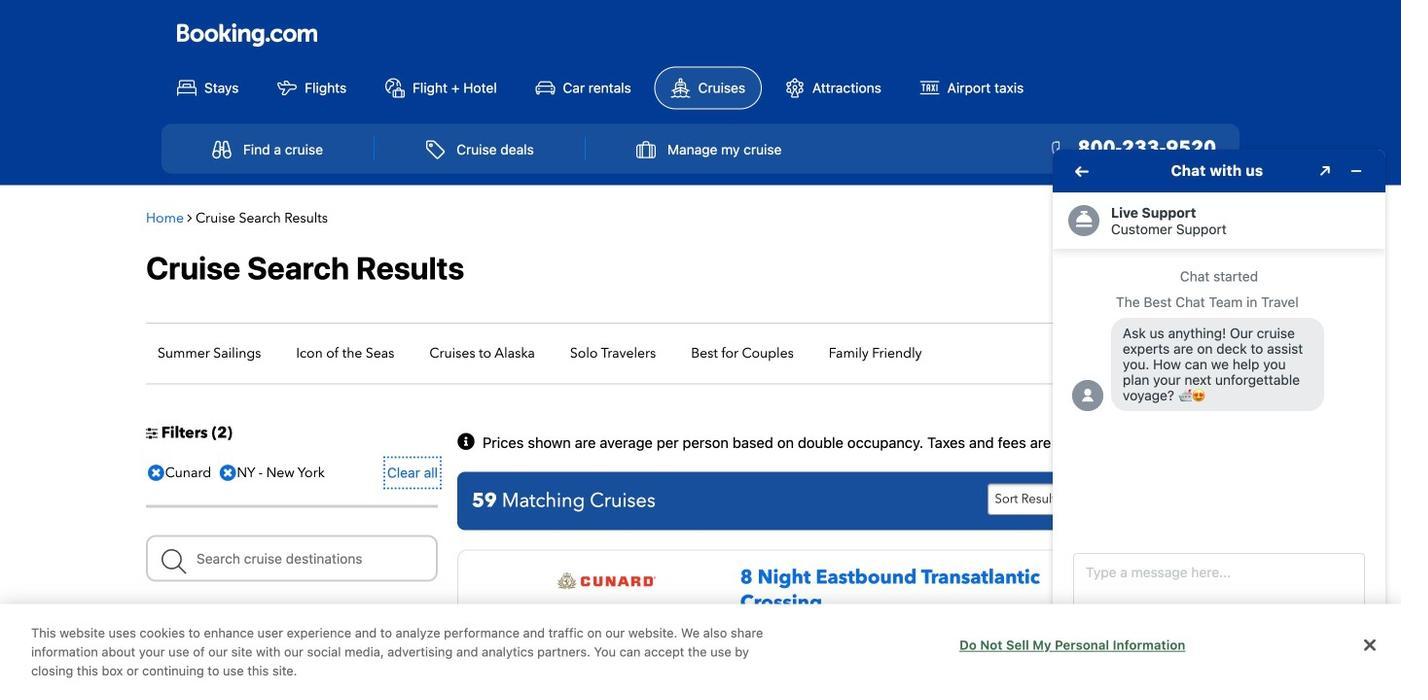 Task type: vqa. For each thing, say whether or not it's contained in the screenshot.
Prices shown are average per person based on double occupancy. Taxes and fees are not included. element
yes



Task type: describe. For each thing, give the bounding box(es) containing it.
angle right image
[[187, 211, 192, 225]]

prices shown are average per person based on double occupancy. taxes and fees are not included. element
[[483, 436, 1142, 451]]

queen mary 2 image
[[486, 605, 727, 691]]

privacy alert dialog
[[0, 605, 1401, 691]]

globe image
[[740, 652, 752, 666]]

2 times circle image from the left
[[215, 459, 241, 488]]

info label image
[[457, 434, 479, 453]]

cunard image
[[557, 573, 656, 591]]



Task type: locate. For each thing, give the bounding box(es) containing it.
times circle image
[[143, 459, 169, 488], [215, 459, 241, 488]]

Search cruise destinations text field
[[146, 536, 438, 582]]

0 horizontal spatial times circle image
[[143, 459, 169, 488]]

None field
[[146, 536, 438, 582]]

1 horizontal spatial times circle image
[[215, 459, 241, 488]]

main content
[[136, 195, 1265, 691]]

1 times circle image from the left
[[143, 459, 169, 488]]

travel menu navigation
[[162, 124, 1240, 174]]

booking.com home image
[[177, 22, 317, 48]]

chevron down image
[[409, 632, 438, 652]]

sliders image
[[146, 427, 158, 440]]



